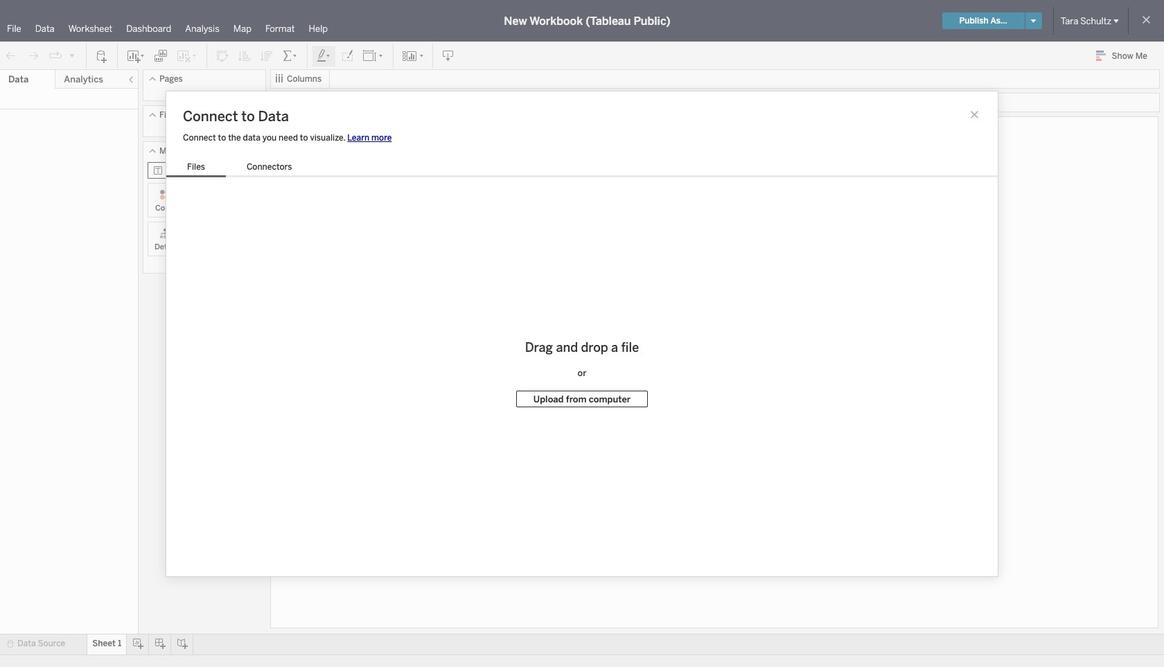 Task type: vqa. For each thing, say whether or not it's contained in the screenshot.
Started to the left
no



Task type: describe. For each thing, give the bounding box(es) containing it.
sort descending image
[[260, 49, 274, 63]]

highlight image
[[316, 49, 332, 63]]

swap rows and columns image
[[216, 49, 230, 63]]

sort ascending image
[[238, 49, 252, 63]]

new worksheet image
[[126, 49, 146, 63]]

totals image
[[282, 49, 299, 63]]

show/hide cards image
[[402, 49, 424, 63]]

collapse image
[[127, 76, 135, 84]]

duplicate image
[[154, 49, 168, 63]]

fit image
[[363, 49, 385, 63]]

new data source image
[[95, 49, 109, 63]]

redo image
[[26, 49, 40, 63]]



Task type: locate. For each thing, give the bounding box(es) containing it.
undo image
[[4, 49, 18, 63]]

download image
[[442, 49, 456, 63]]

list box
[[166, 159, 313, 177]]

replay animation image
[[68, 51, 76, 59]]

clear sheet image
[[176, 49, 198, 63]]

format workbook image
[[340, 49, 354, 63]]

replay animation image
[[49, 49, 62, 63]]



